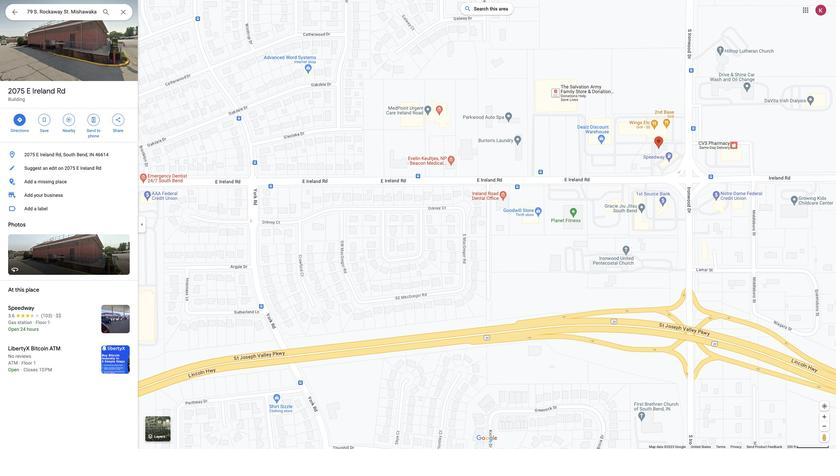 Task type: locate. For each thing, give the bounding box(es) containing it.
0 horizontal spatial 1
[[33, 360, 36, 366]]

0 vertical spatial 1
[[48, 320, 50, 325]]

privacy button
[[731, 445, 741, 449]]

feedback
[[768, 445, 782, 449]]

place up speedway
[[26, 287, 39, 294]]

0 vertical spatial a
[[34, 179, 36, 184]]

©2023
[[664, 445, 674, 449]]

0 horizontal spatial place
[[26, 287, 39, 294]]

79 S. Rockaway St. Mishawaka, IN 46544 field
[[5, 4, 132, 20]]

atm
[[49, 346, 61, 352], [8, 360, 18, 366]]

200 ft
[[787, 445, 796, 449]]

rd,
[[55, 152, 62, 157]]

show your location image
[[821, 403, 828, 409]]

atm right bitcoin at bottom
[[49, 346, 61, 352]]

this
[[490, 6, 498, 11], [15, 287, 24, 294]]

· down reviews
[[19, 360, 20, 366]]

add your business link
[[0, 188, 138, 202]]


[[41, 116, 47, 124]]

bitcoin
[[31, 346, 48, 352]]

floor down reviews
[[21, 360, 32, 366]]

add for add your business
[[24, 193, 33, 198]]

2075 e ireland rd, south bend, in 46614
[[24, 152, 109, 157]]

1 vertical spatial a
[[34, 206, 36, 211]]

ireland inside 2075 e ireland rd building
[[32, 86, 55, 96]]

google
[[675, 445, 686, 449]]

this for at
[[15, 287, 24, 294]]

open inside the "libertyx bitcoin atm no reviews atm · floor 1 open ⋅ closes 10 pm"
[[8, 367, 19, 373]]

floor down (103)
[[36, 320, 46, 325]]

add down suggest
[[24, 179, 33, 184]]

add a missing place button
[[0, 175, 138, 188]]

⋅
[[20, 367, 22, 373]]

footer
[[649, 445, 787, 449]]

this for search
[[490, 6, 498, 11]]

2075 e ireland rd, south bend, in 46614 button
[[0, 148, 138, 161]]

hours
[[27, 327, 39, 332]]

1 inside the "libertyx bitcoin atm no reviews atm · floor 1 open ⋅ closes 10 pm"
[[33, 360, 36, 366]]

2 horizontal spatial e
[[76, 166, 79, 171]]

send up phone
[[87, 128, 96, 133]]

e inside 2075 e ireland rd building
[[26, 86, 31, 96]]

0 vertical spatial e
[[26, 86, 31, 96]]

this right at
[[15, 287, 24, 294]]

2 vertical spatial e
[[76, 166, 79, 171]]

gas
[[8, 320, 16, 325]]

this inside 'search this area' button
[[490, 6, 498, 11]]

1 horizontal spatial send
[[747, 445, 754, 449]]

· up hours
[[33, 320, 34, 325]]

0 vertical spatial rd
[[57, 86, 65, 96]]

1 vertical spatial send
[[747, 445, 754, 449]]

1 horizontal spatial ·
[[33, 320, 34, 325]]

speedway
[[8, 305, 34, 312]]

footer inside google maps element
[[649, 445, 787, 449]]

ireland
[[32, 86, 55, 96], [40, 152, 54, 157], [80, 166, 95, 171]]

1 horizontal spatial place
[[55, 179, 67, 184]]

area
[[499, 6, 508, 11]]

a left missing
[[34, 179, 36, 184]]

send
[[87, 128, 96, 133], [747, 445, 754, 449]]

atm down no on the bottom of the page
[[8, 360, 18, 366]]

·
[[53, 313, 55, 319], [33, 320, 34, 325], [19, 360, 20, 366]]

0 vertical spatial atm
[[49, 346, 61, 352]]

rd
[[57, 86, 65, 96], [96, 166, 101, 171]]

200
[[787, 445, 793, 449]]

(103)
[[41, 313, 52, 319]]

add your business
[[24, 193, 63, 198]]

2075
[[8, 86, 25, 96], [24, 152, 35, 157], [65, 166, 75, 171]]

2 vertical spatial ireland
[[80, 166, 95, 171]]

2075 e ireland rd main content
[[0, 0, 138, 449]]

1 vertical spatial ·
[[33, 320, 34, 325]]

2 vertical spatial add
[[24, 206, 33, 211]]

open
[[8, 327, 19, 332], [8, 367, 19, 373]]

0 vertical spatial place
[[55, 179, 67, 184]]

1 horizontal spatial e
[[36, 152, 39, 157]]

edit
[[49, 166, 57, 171]]

0 vertical spatial ireland
[[32, 86, 55, 96]]


[[11, 7, 19, 17]]

0 horizontal spatial atm
[[8, 360, 18, 366]]

0 horizontal spatial e
[[26, 86, 31, 96]]

floor
[[36, 320, 46, 325], [21, 360, 32, 366]]

a
[[34, 179, 36, 184], [34, 206, 36, 211]]

0 horizontal spatial this
[[15, 287, 24, 294]]

add inside add a label button
[[24, 206, 33, 211]]

photos
[[8, 222, 26, 228]]

3 add from the top
[[24, 206, 33, 211]]

no
[[8, 354, 14, 359]]

· left $$ at left
[[53, 313, 55, 319]]

terms button
[[716, 445, 725, 449]]

1 vertical spatial 1
[[33, 360, 36, 366]]


[[17, 116, 23, 124]]

google account: kenny nguyen  
(kenny.nguyen@adept.ai) image
[[815, 5, 826, 15]]

· inside gas station · floor 1 open 24 hours
[[33, 320, 34, 325]]

2 vertical spatial 2075
[[65, 166, 75, 171]]

0 horizontal spatial send
[[87, 128, 96, 133]]

2075 up suggest
[[24, 152, 35, 157]]

· $$
[[53, 313, 61, 319]]

label
[[38, 206, 48, 211]]

gas station · floor 1 open 24 hours
[[8, 320, 50, 332]]

ireland inside button
[[40, 152, 54, 157]]

a inside button
[[34, 206, 36, 211]]

send inside button
[[747, 445, 754, 449]]

0 vertical spatial open
[[8, 327, 19, 332]]

2 open from the top
[[8, 367, 19, 373]]

1 horizontal spatial 1
[[48, 320, 50, 325]]

send to phone
[[87, 128, 100, 138]]

add inside add a missing place button
[[24, 179, 33, 184]]

this inside 2075 e ireland rd main content
[[15, 287, 24, 294]]

1 open from the top
[[8, 327, 19, 332]]

0 vertical spatial send
[[87, 128, 96, 133]]

1 down (103)
[[48, 320, 50, 325]]

1 vertical spatial 2075
[[24, 152, 35, 157]]

place down on
[[55, 179, 67, 184]]

add a label
[[24, 206, 48, 211]]

2075 inside 2075 e ireland rd building
[[8, 86, 25, 96]]

station
[[18, 320, 32, 325]]

footer containing map data ©2023 google
[[649, 445, 787, 449]]

200 ft button
[[787, 445, 829, 449]]

send for send product feedback
[[747, 445, 754, 449]]

ireland down in on the left
[[80, 166, 95, 171]]

e inside 2075 e ireland rd, south bend, in 46614 button
[[36, 152, 39, 157]]

e
[[26, 86, 31, 96], [36, 152, 39, 157], [76, 166, 79, 171]]

2 a from the top
[[34, 206, 36, 211]]

1 horizontal spatial rd
[[96, 166, 101, 171]]

0 vertical spatial ·
[[53, 313, 55, 319]]

suggest an edit on 2075 e ireland rd button
[[0, 161, 138, 175]]

0 vertical spatial this
[[490, 6, 498, 11]]

ireland up 
[[32, 86, 55, 96]]

1 vertical spatial ireland
[[40, 152, 54, 157]]

0 horizontal spatial rd
[[57, 86, 65, 96]]

add
[[24, 179, 33, 184], [24, 193, 33, 198], [24, 206, 33, 211]]

0 vertical spatial floor
[[36, 320, 46, 325]]

0 vertical spatial add
[[24, 179, 33, 184]]

united states button
[[691, 445, 711, 449]]

this left area
[[490, 6, 498, 11]]

2 vertical spatial ·
[[19, 360, 20, 366]]

1 horizontal spatial floor
[[36, 320, 46, 325]]

add inside add your business link
[[24, 193, 33, 198]]

add left label
[[24, 206, 33, 211]]

e inside suggest an edit on 2075 e ireland rd button
[[76, 166, 79, 171]]

2075 right on
[[65, 166, 75, 171]]

1 vertical spatial atm
[[8, 360, 18, 366]]

1 vertical spatial rd
[[96, 166, 101, 171]]

0 vertical spatial 2075
[[8, 86, 25, 96]]

2075 inside button
[[24, 152, 35, 157]]

place
[[55, 179, 67, 184], [26, 287, 39, 294]]

closes
[[24, 367, 38, 373]]

1 horizontal spatial this
[[490, 6, 498, 11]]

directions
[[11, 128, 29, 133]]

1 add from the top
[[24, 179, 33, 184]]

1 a from the top
[[34, 179, 36, 184]]

send for send to phone
[[87, 128, 96, 133]]

0 horizontal spatial floor
[[21, 360, 32, 366]]

2 add from the top
[[24, 193, 33, 198]]

share
[[113, 128, 123, 133]]

at this place
[[8, 287, 39, 294]]

2075 up building
[[8, 86, 25, 96]]

1 vertical spatial add
[[24, 193, 33, 198]]

24
[[20, 327, 26, 332]]

add a label button
[[0, 202, 138, 216]]

None field
[[27, 8, 97, 16]]

1 up closes
[[33, 360, 36, 366]]

map data ©2023 google
[[649, 445, 686, 449]]

1 vertical spatial this
[[15, 287, 24, 294]]

 button
[[5, 4, 24, 22]]

open left "⋅"
[[8, 367, 19, 373]]

send left product
[[747, 445, 754, 449]]

1 vertical spatial open
[[8, 367, 19, 373]]

open inside gas station · floor 1 open 24 hours
[[8, 327, 19, 332]]

a left label
[[34, 206, 36, 211]]

a inside button
[[34, 179, 36, 184]]

1 vertical spatial e
[[36, 152, 39, 157]]

1 vertical spatial floor
[[21, 360, 32, 366]]

open down the gas
[[8, 327, 19, 332]]

add left the "your"
[[24, 193, 33, 198]]

10 pm
[[39, 367, 52, 373]]

1
[[48, 320, 50, 325], [33, 360, 36, 366]]

send inside 'send to phone'
[[87, 128, 96, 133]]

ireland left rd, at left
[[40, 152, 54, 157]]

0 horizontal spatial ·
[[19, 360, 20, 366]]



Task type: describe. For each thing, give the bounding box(es) containing it.
a for label
[[34, 206, 36, 211]]

suggest
[[24, 166, 42, 171]]

1 horizontal spatial atm
[[49, 346, 61, 352]]

on
[[58, 166, 63, 171]]

price: moderate image
[[56, 313, 61, 319]]

 search field
[[5, 4, 132, 22]]

business
[[44, 193, 63, 198]]

3.6
[[8, 313, 15, 319]]

map
[[649, 445, 656, 449]]

collapse side panel image
[[138, 221, 146, 228]]

layers
[[154, 435, 165, 439]]

ft
[[794, 445, 796, 449]]

2075 e ireland rd building
[[8, 86, 65, 102]]


[[115, 116, 121, 124]]

libertyx
[[8, 346, 30, 352]]

search this area button
[[460, 3, 513, 15]]

$$
[[56, 313, 61, 319]]

none field inside 79 s. rockaway st. mishawaka, in 46544 'field'
[[27, 8, 97, 16]]

data
[[657, 445, 663, 449]]

terms
[[716, 445, 725, 449]]

floor inside gas station · floor 1 open 24 hours
[[36, 320, 46, 325]]

· inside the "libertyx bitcoin atm no reviews atm · floor 1 open ⋅ closes 10 pm"
[[19, 360, 20, 366]]

send product feedback
[[747, 445, 782, 449]]

e for rd
[[26, 86, 31, 96]]

south
[[63, 152, 75, 157]]

product
[[755, 445, 767, 449]]

reviews
[[15, 354, 31, 359]]

to
[[97, 128, 100, 133]]

2075 for rd,
[[24, 152, 35, 157]]

46614
[[95, 152, 109, 157]]

zoom out image
[[822, 424, 827, 429]]

show street view coverage image
[[819, 432, 829, 442]]

ireland for rd,
[[40, 152, 54, 157]]

an
[[43, 166, 48, 171]]

save
[[40, 128, 49, 133]]

rd inside 2075 e ireland rd building
[[57, 86, 65, 96]]

ireland for rd
[[32, 86, 55, 96]]

states
[[701, 445, 711, 449]]

add for add a missing place
[[24, 179, 33, 184]]

2075 inside button
[[65, 166, 75, 171]]

privacy
[[731, 445, 741, 449]]

in
[[89, 152, 94, 157]]

send product feedback button
[[747, 445, 782, 449]]

e for rd,
[[36, 152, 39, 157]]

nearby
[[63, 128, 75, 133]]

3.6 stars 103 reviews image
[[8, 312, 52, 319]]

1 vertical spatial place
[[26, 287, 39, 294]]

place inside button
[[55, 179, 67, 184]]


[[66, 116, 72, 124]]

google maps element
[[0, 0, 836, 449]]

at
[[8, 287, 14, 294]]

a for missing
[[34, 179, 36, 184]]

bend,
[[77, 152, 88, 157]]

zoom in image
[[822, 414, 827, 420]]

phone
[[88, 134, 99, 138]]

building
[[8, 97, 25, 102]]

search this area
[[474, 6, 508, 11]]

add a missing place
[[24, 179, 67, 184]]

your
[[34, 193, 43, 198]]

floor inside the "libertyx bitcoin atm no reviews atm · floor 1 open ⋅ closes 10 pm"
[[21, 360, 32, 366]]

united
[[691, 445, 701, 449]]

missing
[[38, 179, 54, 184]]

add for add a label
[[24, 206, 33, 211]]

suggest an edit on 2075 e ireland rd
[[24, 166, 101, 171]]

rd inside button
[[96, 166, 101, 171]]

search
[[474, 6, 489, 11]]

1 inside gas station · floor 1 open 24 hours
[[48, 320, 50, 325]]

united states
[[691, 445, 711, 449]]

libertyx bitcoin atm no reviews atm · floor 1 open ⋅ closes 10 pm
[[8, 346, 61, 373]]

2075 for rd
[[8, 86, 25, 96]]

actions for 2075 e ireland rd region
[[0, 108, 138, 142]]

2 horizontal spatial ·
[[53, 313, 55, 319]]


[[90, 116, 97, 124]]

ireland inside button
[[80, 166, 95, 171]]



Task type: vqa. For each thing, say whether or not it's contained in the screenshot.
the bottommost Trip
no



